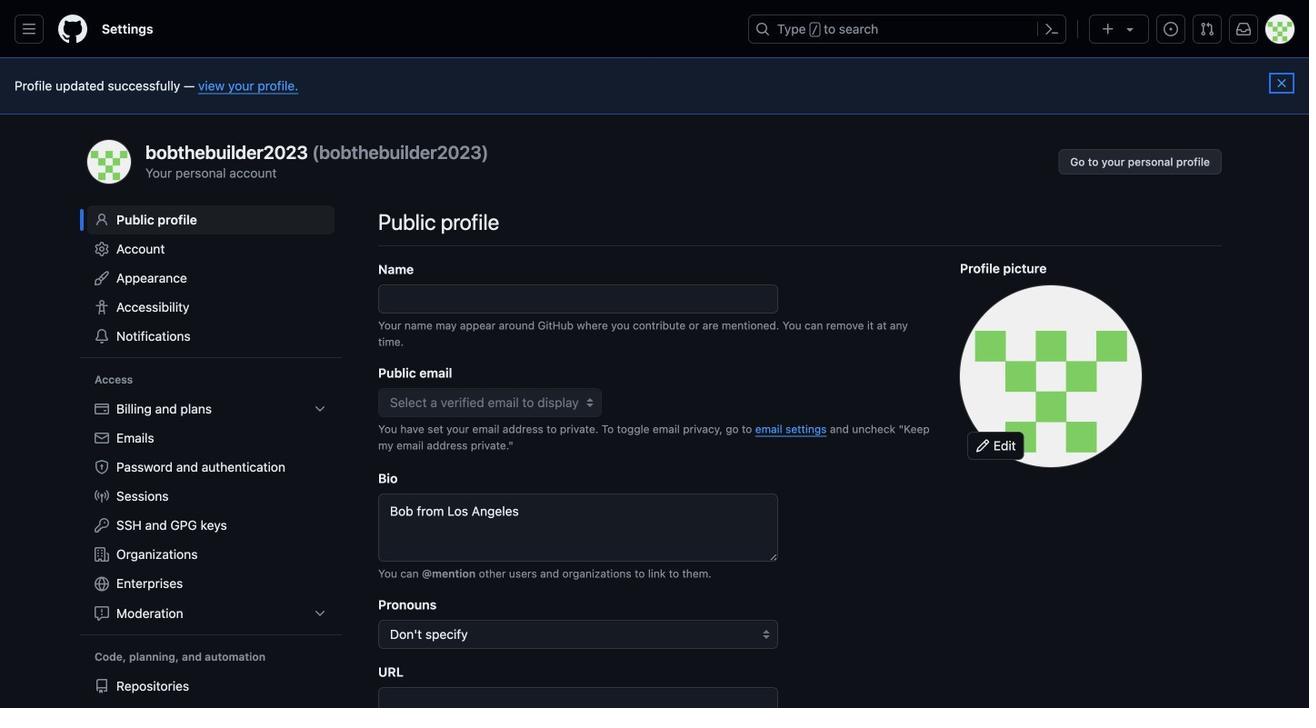 Task type: describe. For each thing, give the bounding box(es) containing it.
Tell us a little bit about yourself text field
[[378, 494, 778, 562]]

git pull request image
[[1200, 22, 1215, 36]]

accessibility image
[[95, 300, 109, 315]]

mail image
[[95, 431, 109, 446]]

broadcast image
[[95, 489, 109, 504]]

issue opened image
[[1164, 22, 1178, 36]]

person image
[[95, 213, 109, 227]]

notifications image
[[1237, 22, 1251, 36]]

triangle down image
[[1123, 22, 1137, 36]]

globe image
[[95, 577, 109, 591]]

command palette image
[[1045, 22, 1059, 36]]

gear image
[[95, 242, 109, 256]]

pencil image
[[976, 439, 990, 453]]



Task type: locate. For each thing, give the bounding box(es) containing it.
None text field
[[378, 285, 778, 314]]

list
[[87, 395, 335, 628]]

organization image
[[95, 547, 109, 562]]

shield lock image
[[95, 460, 109, 475]]

alert
[[15, 76, 1295, 95]]

plus image
[[1101, 22, 1116, 36]]

homepage image
[[58, 15, 87, 44]]

key image
[[95, 518, 109, 533]]

None text field
[[378, 687, 778, 708]]

dismiss this message image
[[1275, 76, 1289, 90]]

paintbrush image
[[95, 271, 109, 285]]

bell image
[[95, 329, 109, 344]]

@bobthebuilder2023 image
[[960, 285, 1142, 467]]

@bobthebuilder2023 image
[[87, 140, 131, 184]]

repo image
[[95, 679, 109, 694]]



Task type: vqa. For each thing, say whether or not it's contained in the screenshot.
2023
no



